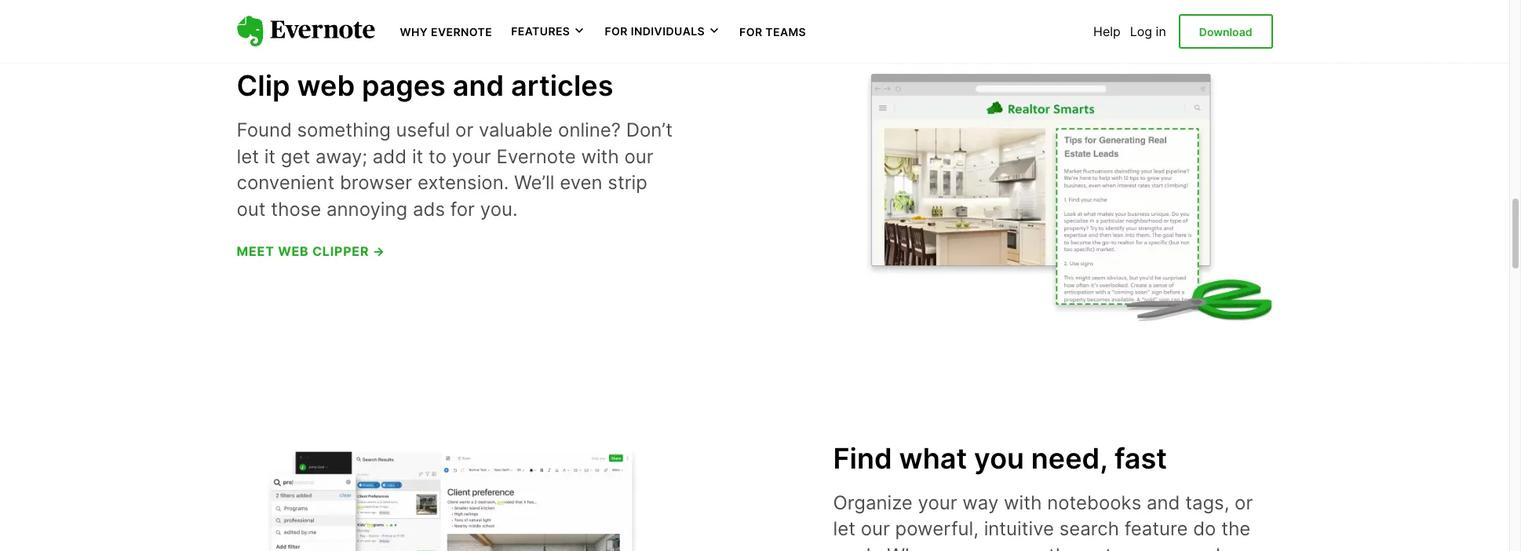 Task type: locate. For each thing, give the bounding box(es) containing it.
organize your way with notebooks and tags, or let our powerful, intuitive search feature do the work. wherever you go, the notes you need a
[[834, 491, 1255, 551]]

with
[[581, 145, 619, 168], [1004, 491, 1042, 514]]

we'll
[[514, 171, 555, 194]]

or right "useful"
[[456, 119, 474, 141]]

work.
[[834, 544, 882, 551]]

0 vertical spatial let
[[237, 145, 259, 168]]

it left to
[[412, 145, 424, 168]]

and up valuable at top
[[453, 69, 504, 103]]

0 vertical spatial our
[[625, 145, 654, 168]]

features button
[[511, 24, 586, 39]]

1 horizontal spatial with
[[1004, 491, 1042, 514]]

do
[[1194, 518, 1217, 541]]

your inside "organize your way with notebooks and tags, or let our powerful, intuitive search feature do the work. wherever you go, the notes you need a"
[[918, 491, 958, 514]]

for for for individuals
[[605, 25, 628, 38]]

for individuals button
[[605, 24, 721, 39]]

features
[[511, 25, 570, 38]]

for individuals
[[605, 25, 705, 38]]

your up 'powerful,'
[[918, 491, 958, 514]]

why evernote
[[400, 25, 493, 38]]

1 it from the left
[[264, 145, 276, 168]]

notes
[[1084, 544, 1134, 551]]

1 vertical spatial or
[[1235, 491, 1254, 514]]

useful
[[396, 119, 450, 141]]

1 horizontal spatial your
[[918, 491, 958, 514]]

1 horizontal spatial or
[[1235, 491, 1254, 514]]

for left teams
[[740, 25, 763, 38]]

our down don't
[[625, 145, 654, 168]]

0 horizontal spatial with
[[581, 145, 619, 168]]

our inside found something useful or valuable online? don't let it get away; add it to your evernote with our convenient browser extension. we'll even strip out those annoying ads for you.
[[625, 145, 654, 168]]

out
[[237, 198, 266, 221]]

your up extension.
[[452, 145, 491, 168]]

way
[[963, 491, 999, 514]]

or right tags, at the right of page
[[1235, 491, 1254, 514]]

you
[[975, 441, 1025, 476], [978, 544, 1011, 551], [1139, 544, 1171, 551]]

0 horizontal spatial it
[[264, 145, 276, 168]]

web
[[278, 243, 309, 259]]

the
[[1222, 518, 1251, 541], [1049, 544, 1078, 551]]

0 vertical spatial evernote
[[431, 25, 493, 38]]

for
[[450, 198, 475, 221]]

clip
[[237, 69, 290, 103]]

0 horizontal spatial evernote
[[431, 25, 493, 38]]

your
[[452, 145, 491, 168], [918, 491, 958, 514]]

evernote up we'll
[[497, 145, 576, 168]]

don't
[[626, 119, 673, 141]]

1 horizontal spatial and
[[1147, 491, 1181, 514]]

1 horizontal spatial evernote
[[497, 145, 576, 168]]

1 horizontal spatial let
[[834, 518, 856, 541]]

1 vertical spatial let
[[834, 518, 856, 541]]

0 horizontal spatial for
[[605, 25, 628, 38]]

0 vertical spatial with
[[581, 145, 619, 168]]

for teams
[[740, 25, 807, 38]]

pages
[[362, 69, 446, 103]]

for left the individuals
[[605, 25, 628, 38]]

and inside "organize your way with notebooks and tags, or let our powerful, intuitive search feature do the work. wherever you go, the notes you need a"
[[1147, 491, 1181, 514]]

our
[[625, 145, 654, 168], [861, 518, 890, 541]]

our up work.
[[861, 518, 890, 541]]

log
[[1131, 24, 1153, 39]]

0 vertical spatial or
[[456, 119, 474, 141]]

0 horizontal spatial the
[[1049, 544, 1078, 551]]

web clipper evernote tool showcase image
[[865, 59, 1273, 332]]

with down online?
[[581, 145, 619, 168]]

it left get
[[264, 145, 276, 168]]

0 horizontal spatial our
[[625, 145, 654, 168]]

→
[[373, 243, 385, 259]]

evernote
[[431, 25, 493, 38], [497, 145, 576, 168]]

clip web pages and articles
[[237, 69, 614, 103]]

for
[[605, 25, 628, 38], [740, 25, 763, 38]]

0 horizontal spatial let
[[237, 145, 259, 168]]

clipper
[[313, 243, 369, 259]]

1 horizontal spatial for
[[740, 25, 763, 38]]

1 vertical spatial with
[[1004, 491, 1042, 514]]

let down "found"
[[237, 145, 259, 168]]

it
[[264, 145, 276, 168], [412, 145, 424, 168]]

browser
[[340, 171, 412, 194]]

1 vertical spatial evernote
[[497, 145, 576, 168]]

let
[[237, 145, 259, 168], [834, 518, 856, 541]]

or inside found something useful or valuable online? don't let it get away; add it to your evernote with our convenient browser extension. we'll even strip out those annoying ads for you.
[[456, 119, 474, 141]]

with up the intuitive
[[1004, 491, 1042, 514]]

notebooks
[[1048, 491, 1142, 514]]

found something useful or valuable online? don't let it get away; add it to your evernote with our convenient browser extension. we'll even strip out those annoying ads for you.
[[237, 119, 673, 221]]

1 horizontal spatial our
[[861, 518, 890, 541]]

powerful,
[[896, 518, 979, 541]]

let up work.
[[834, 518, 856, 541]]

and
[[453, 69, 504, 103], [1147, 491, 1181, 514]]

1 horizontal spatial it
[[412, 145, 424, 168]]

download
[[1200, 25, 1253, 38]]

0 vertical spatial your
[[452, 145, 491, 168]]

search evernote feature showcase image
[[237, 432, 645, 551]]

0 horizontal spatial and
[[453, 69, 504, 103]]

1 vertical spatial our
[[861, 518, 890, 541]]

evernote inside "link"
[[431, 25, 493, 38]]

wherever
[[888, 544, 973, 551]]

evernote right 'why'
[[431, 25, 493, 38]]

the down search
[[1049, 544, 1078, 551]]

go,
[[1016, 544, 1044, 551]]

in
[[1156, 24, 1167, 39]]

tags,
[[1186, 491, 1230, 514]]

1 vertical spatial your
[[918, 491, 958, 514]]

for inside button
[[605, 25, 628, 38]]

extension.
[[418, 171, 509, 194]]

organize
[[834, 491, 913, 514]]

the right do
[[1222, 518, 1251, 541]]

1 vertical spatial and
[[1147, 491, 1181, 514]]

0 horizontal spatial or
[[456, 119, 474, 141]]

1 horizontal spatial the
[[1222, 518, 1251, 541]]

why evernote link
[[400, 24, 493, 39]]

0 horizontal spatial your
[[452, 145, 491, 168]]

with inside found something useful or valuable online? don't let it get away; add it to your evernote with our convenient browser extension. we'll even strip out those annoying ads for you.
[[581, 145, 619, 168]]

evernote inside found something useful or valuable online? don't let it get away; add it to your evernote with our convenient browser extension. we'll even strip out those annoying ads for you.
[[497, 145, 576, 168]]

0 vertical spatial and
[[453, 69, 504, 103]]

or
[[456, 119, 474, 141], [1235, 491, 1254, 514]]

find
[[834, 441, 893, 476]]

and up feature on the bottom right of the page
[[1147, 491, 1181, 514]]



Task type: describe. For each thing, give the bounding box(es) containing it.
meet
[[237, 243, 275, 259]]

log in link
[[1131, 24, 1167, 39]]

feature
[[1125, 518, 1189, 541]]

for teams link
[[740, 24, 807, 39]]

meet web clipper → link
[[237, 243, 385, 259]]

let inside "organize your way with notebooks and tags, or let our powerful, intuitive search feature do the work. wherever you go, the notes you need a"
[[834, 518, 856, 541]]

annoying
[[327, 198, 408, 221]]

to
[[429, 145, 447, 168]]

add
[[373, 145, 407, 168]]

with inside "organize your way with notebooks and tags, or let our powerful, intuitive search feature do the work. wherever you go, the notes you need a"
[[1004, 491, 1042, 514]]

0 vertical spatial the
[[1222, 518, 1251, 541]]

you down feature on the bottom right of the page
[[1139, 544, 1171, 551]]

what
[[900, 441, 968, 476]]

strip
[[608, 171, 648, 194]]

individuals
[[631, 25, 705, 38]]

fast
[[1115, 441, 1168, 476]]

articles
[[511, 69, 614, 103]]

log in
[[1131, 24, 1167, 39]]

ads
[[413, 198, 445, 221]]

2 it from the left
[[412, 145, 424, 168]]

or inside "organize your way with notebooks and tags, or let our powerful, intuitive search feature do the work. wherever you go, the notes you need a"
[[1235, 491, 1254, 514]]

found
[[237, 119, 292, 141]]

convenient
[[237, 171, 335, 194]]

even
[[560, 171, 603, 194]]

teams
[[766, 25, 807, 38]]

search
[[1060, 518, 1120, 541]]

find what you need, fast
[[834, 441, 1168, 476]]

those
[[271, 198, 321, 221]]

you up way
[[975, 441, 1025, 476]]

why
[[400, 25, 428, 38]]

web
[[297, 69, 355, 103]]

for for for teams
[[740, 25, 763, 38]]

something
[[297, 119, 391, 141]]

get
[[281, 145, 310, 168]]

need,
[[1032, 441, 1108, 476]]

online?
[[558, 119, 621, 141]]

evernote logo image
[[237, 16, 375, 47]]

meet web clipper →
[[237, 243, 385, 259]]

valuable
[[479, 119, 553, 141]]

your inside found something useful or valuable online? don't let it get away; add it to your evernote with our convenient browser extension. we'll even strip out those annoying ads for you.
[[452, 145, 491, 168]]

intuitive
[[984, 518, 1055, 541]]

help
[[1094, 24, 1121, 39]]

you down the intuitive
[[978, 544, 1011, 551]]

let inside found something useful or valuable online? don't let it get away; add it to your evernote with our convenient browser extension. we'll even strip out those annoying ads for you.
[[237, 145, 259, 168]]

1 vertical spatial the
[[1049, 544, 1078, 551]]

away;
[[316, 145, 368, 168]]

you.
[[480, 198, 518, 221]]

download link
[[1179, 14, 1273, 49]]

our inside "organize your way with notebooks and tags, or let our powerful, intuitive search feature do the work. wherever you go, the notes you need a"
[[861, 518, 890, 541]]

help link
[[1094, 24, 1121, 39]]

need
[[1176, 544, 1221, 551]]



Task type: vqa. For each thing, say whether or not it's contained in the screenshot.
Sign up for free link
no



